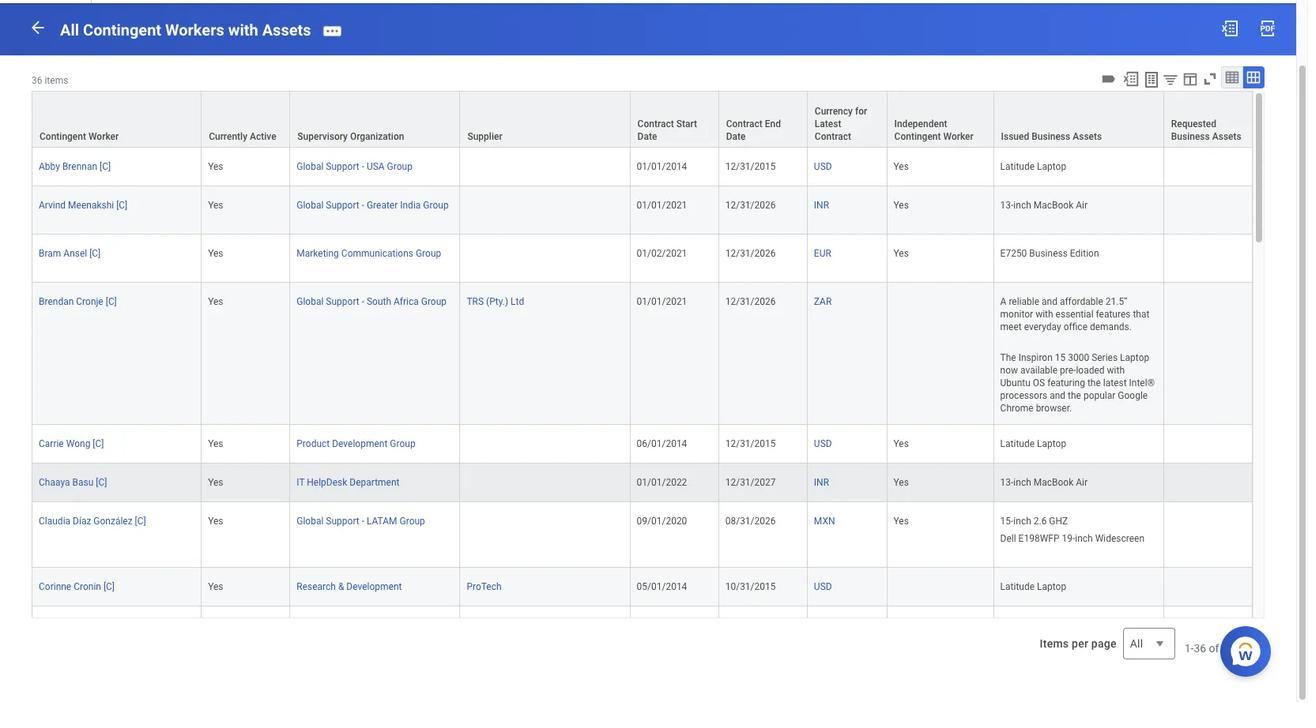 Task type: locate. For each thing, give the bounding box(es) containing it.
2 13-inch macbook air from the top
[[1000, 477, 1088, 489]]

1 horizontal spatial worker
[[944, 131, 974, 142]]

items down all
[[45, 75, 68, 86]]

and inside a reliable and affordable 21.5" monitor with essential features that meet everyday office demands.
[[1042, 297, 1058, 308]]

cell
[[460, 148, 631, 186], [1164, 148, 1253, 186], [460, 186, 631, 235], [1164, 186, 1253, 235], [460, 235, 631, 283], [1164, 235, 1253, 283], [887, 283, 994, 425], [1164, 283, 1253, 425], [460, 425, 631, 464], [1164, 425, 1253, 464], [460, 464, 631, 503], [1164, 464, 1253, 503], [460, 503, 631, 569], [1164, 503, 1253, 569], [887, 569, 994, 607], [1164, 569, 1253, 607], [32, 607, 202, 646], [202, 607, 290, 646], [460, 607, 631, 646], [631, 607, 719, 646], [719, 607, 808, 646], [808, 607, 887, 646], [887, 607, 994, 646], [1164, 607, 1253, 646]]

0 vertical spatial latitude
[[1000, 161, 1035, 172]]

4 row from the top
[[32, 235, 1253, 283]]

items inside status
[[1237, 643, 1265, 655]]

- for south
[[362, 297, 364, 308]]

trs (pty.) ltd
[[467, 297, 524, 308]]

contract inside contract end date
[[726, 118, 763, 129]]

inch up e7250
[[1014, 200, 1031, 211]]

and up 'browser.'
[[1050, 390, 1066, 401]]

0 vertical spatial 13-inch macbook air element
[[1000, 197, 1088, 211]]

zar link
[[814, 293, 832, 308]]

(pty.)
[[486, 297, 508, 308]]

1 13-inch macbook air from the top
[[1000, 200, 1088, 211]]

1 latitude laptop from the top
[[1000, 161, 1067, 172]]

2 date from the left
[[726, 131, 746, 142]]

12/31/2015 up 12/31/2027
[[725, 439, 776, 450]]

1 01/01/2021 from the top
[[637, 200, 687, 211]]

[c] right meenakshi
[[116, 200, 128, 211]]

support down it helpdesk department
[[326, 516, 359, 527]]

3 latitude laptop from the top
[[1000, 582, 1067, 593]]

global down marketing
[[297, 297, 324, 308]]

[c] for chaaya basu [c]
[[96, 477, 107, 489]]

3 latitude laptop element from the top
[[1000, 579, 1067, 593]]

contract inside contract start date
[[638, 118, 674, 129]]

- for latam
[[362, 516, 364, 527]]

arvind meenakshi [c] link
[[39, 197, 128, 211]]

12/31/2015 down contract end date
[[725, 161, 776, 172]]

08/31/2026
[[725, 516, 776, 527]]

[c] for bram ansel [c]
[[89, 248, 101, 259]]

export to excel image
[[1123, 70, 1140, 88]]

latitude laptop element down "chrome"
[[1000, 436, 1067, 450]]

2 vertical spatial latitude laptop element
[[1000, 579, 1067, 593]]

select to filter grid data image
[[1162, 71, 1179, 88]]

latitude
[[1000, 161, 1035, 172], [1000, 439, 1035, 450], [1000, 582, 1035, 593]]

1 usd link from the top
[[814, 158, 832, 172]]

36 right the "of"
[[1222, 643, 1235, 655]]

export to worksheets image
[[1142, 70, 1161, 89]]

1 12/31/2026 from the top
[[725, 200, 776, 211]]

1 date from the left
[[638, 131, 657, 142]]

0 vertical spatial latitude laptop element
[[1000, 158, 1067, 172]]

air up edition
[[1076, 200, 1088, 211]]

contract for contract start date
[[638, 118, 674, 129]]

[c]
[[100, 161, 111, 172], [116, 200, 128, 211], [89, 248, 101, 259], [106, 297, 117, 308], [93, 439, 104, 450], [96, 477, 107, 489], [135, 516, 146, 527], [103, 582, 115, 593]]

2 air from the top
[[1076, 477, 1088, 489]]

laptop down issued business assets
[[1037, 161, 1067, 172]]

support left greater
[[326, 200, 359, 211]]

4 support from the top
[[326, 516, 359, 527]]

department
[[350, 477, 400, 489]]

with up everyday
[[1036, 309, 1053, 320]]

2 vertical spatial usd link
[[814, 579, 832, 593]]

2 vertical spatial with
[[1107, 365, 1125, 376]]

1 vertical spatial usd link
[[814, 436, 832, 450]]

meet
[[1000, 322, 1022, 333]]

1 vertical spatial 12/31/2026
[[725, 248, 776, 259]]

inr for 12/31/2026
[[814, 200, 829, 211]]

latitude laptop down e198wfp on the right of page
[[1000, 582, 1067, 593]]

brennan
[[62, 161, 97, 172]]

2 13- from the top
[[1000, 477, 1014, 489]]

0 vertical spatial 01/01/2021
[[637, 200, 687, 211]]

protech
[[467, 582, 502, 593]]

0 vertical spatial inr
[[814, 200, 829, 211]]

global down it at the left
[[297, 516, 324, 527]]

0 vertical spatial latitude laptop
[[1000, 161, 1067, 172]]

1 - from the top
[[362, 161, 364, 172]]

2 latitude from the top
[[1000, 439, 1035, 450]]

1 horizontal spatial contract
[[726, 118, 763, 129]]

0 vertical spatial 13-inch macbook air
[[1000, 200, 1088, 211]]

09/01/2020
[[637, 516, 687, 527]]

items
[[45, 75, 68, 86], [1237, 643, 1265, 655]]

latitude laptop down "chrome"
[[1000, 439, 1067, 450]]

2 horizontal spatial contract
[[815, 131, 851, 142]]

contingent
[[83, 20, 161, 39], [40, 131, 86, 142], [895, 131, 941, 142]]

view printable version (pdf) image
[[1259, 19, 1278, 38]]

laptop up intel®
[[1120, 352, 1150, 363]]

2 12/31/2026 from the top
[[725, 248, 776, 259]]

with right workers
[[228, 20, 258, 39]]

date for contract start date
[[638, 131, 657, 142]]

global for global support - usa group
[[297, 161, 324, 172]]

2 - from the top
[[362, 200, 364, 211]]

toolbar
[[1098, 66, 1265, 91]]

01/01/2014
[[637, 161, 687, 172]]

13- for 12/31/2027
[[1000, 477, 1014, 489]]

9 row from the top
[[32, 569, 1253, 607]]

items selected list
[[1000, 293, 1157, 415], [1000, 513, 1157, 558]]

development up it helpdesk department link
[[332, 439, 388, 450]]

12/31/2026
[[725, 200, 776, 211], [725, 248, 776, 259], [725, 297, 776, 308]]

1 vertical spatial air
[[1076, 477, 1088, 489]]

2 horizontal spatial 36
[[1222, 643, 1235, 655]]

contingent down independent
[[895, 131, 941, 142]]

3 row from the top
[[32, 186, 1253, 235]]

the
[[1000, 352, 1016, 363]]

date inside contract start date
[[638, 131, 657, 142]]

worker up brennan
[[89, 131, 119, 142]]

the down 'featuring'
[[1068, 390, 1081, 401]]

inr link for 12/31/2027
[[814, 474, 829, 489]]

usd down latest at the top
[[814, 161, 832, 172]]

0 vertical spatial items selected list
[[1000, 293, 1157, 415]]

2 macbook from the top
[[1034, 477, 1074, 489]]

trs (pty.) ltd link
[[467, 293, 524, 308]]

0 vertical spatial 12/31/2015
[[725, 161, 776, 172]]

items
[[1040, 638, 1069, 650]]

abby brennan [c]
[[39, 161, 111, 172]]

worker
[[89, 131, 119, 142], [944, 131, 974, 142]]

contract end date
[[726, 118, 781, 142]]

1 horizontal spatial date
[[726, 131, 746, 142]]

contingent right all
[[83, 20, 161, 39]]

1 vertical spatial latitude laptop element
[[1000, 436, 1067, 450]]

e7250 business edition
[[1000, 248, 1099, 259]]

support down supervisory organization
[[326, 161, 359, 172]]

0 vertical spatial development
[[332, 439, 388, 450]]

1 vertical spatial latitude
[[1000, 439, 1035, 450]]

latitude laptop down issued
[[1000, 161, 1067, 172]]

0 vertical spatial with
[[228, 20, 258, 39]]

support left south
[[326, 297, 359, 308]]

1 horizontal spatial assets
[[1073, 131, 1102, 142]]

- left south
[[362, 297, 364, 308]]

global inside the global support - usa group link
[[297, 161, 324, 172]]

1 latitude from the top
[[1000, 161, 1035, 172]]

group right usa
[[387, 161, 413, 172]]

2 items selected list from the top
[[1000, 513, 1157, 558]]

independent contingent worker
[[895, 118, 974, 142]]

- for usa
[[362, 161, 364, 172]]

0 horizontal spatial date
[[638, 131, 657, 142]]

[c] right the cronin
[[103, 582, 115, 593]]

business inside requested business assets
[[1171, 131, 1210, 142]]

items per page element
[[1038, 619, 1175, 669]]

global inside global support - greater india group link
[[297, 200, 324, 211]]

export to excel image
[[1221, 19, 1240, 38]]

business down requested
[[1171, 131, 1210, 142]]

claudia díaz gonzález [c]
[[39, 516, 146, 527]]

usd for 01/01/2014
[[814, 161, 832, 172]]

1 vertical spatial development
[[347, 582, 402, 593]]

12/31/2026 down contract end date
[[725, 200, 776, 211]]

[c] for arvind meenakshi [c]
[[116, 200, 128, 211]]

12/31/2026 for inr
[[725, 200, 776, 211]]

business for requested
[[1171, 131, 1210, 142]]

[c] right ansel on the left of the page
[[89, 248, 101, 259]]

and right reliable on the right top of page
[[1042, 297, 1058, 308]]

36 down the previous page icon
[[32, 75, 42, 86]]

1 vertical spatial items
[[1237, 643, 1265, 655]]

2 usd from the top
[[814, 439, 832, 450]]

12/31/2015
[[725, 161, 776, 172], [725, 439, 776, 450]]

usd link up the mxn link
[[814, 436, 832, 450]]

assets for issued business assets
[[1073, 131, 1102, 142]]

[c] right "wong"
[[93, 439, 104, 450]]

0 horizontal spatial worker
[[89, 131, 119, 142]]

1 vertical spatial the
[[1068, 390, 1081, 401]]

0 vertical spatial the
[[1088, 378, 1101, 389]]

click to view/edit grid preferences image
[[1182, 70, 1199, 88]]

[c] right brennan
[[100, 161, 111, 172]]

0 vertical spatial and
[[1042, 297, 1058, 308]]

laptop inside 'the inspiron 15 3000 series laptop now available pre-loaded with ubuntu os featuring the latest intel® processors and the popular google chrome browser.'
[[1120, 352, 1150, 363]]

21.5"
[[1106, 297, 1128, 308]]

a reliable and affordable 21.5" monitor with essential features that meet everyday office demands. element
[[1000, 293, 1150, 333]]

[c] for corinne cronin [c]
[[103, 582, 115, 593]]

13-inch macbook air element for 12/31/2027
[[1000, 474, 1088, 489]]

0 vertical spatial 13-
[[1000, 200, 1014, 211]]

5 row from the top
[[32, 283, 1253, 425]]

contract left start
[[638, 118, 674, 129]]

group
[[387, 161, 413, 172], [423, 200, 449, 211], [416, 248, 441, 259], [421, 297, 447, 308], [390, 439, 416, 450], [400, 516, 425, 527]]

helpdesk
[[307, 477, 347, 489]]

1 vertical spatial and
[[1050, 390, 1066, 401]]

research & development link
[[297, 579, 402, 593]]

inr link up the mxn link
[[814, 474, 829, 489]]

0 vertical spatial usd link
[[814, 158, 832, 172]]

global down supervisory at the top of page
[[297, 161, 324, 172]]

1 vertical spatial 13-
[[1000, 477, 1014, 489]]

macbook up ghz
[[1034, 477, 1074, 489]]

2 12/31/2015 from the top
[[725, 439, 776, 450]]

0 vertical spatial 12/31/2026
[[725, 200, 776, 211]]

1 vertical spatial 13-inch macbook air element
[[1000, 474, 1088, 489]]

- left latam
[[362, 516, 364, 527]]

previous page image
[[28, 18, 47, 37]]

row containing arvind meenakshi [c]
[[32, 186, 1253, 235]]

2 vertical spatial usd
[[814, 582, 832, 593]]

corinne
[[39, 582, 71, 593]]

0 vertical spatial inr link
[[814, 197, 829, 211]]

currently
[[209, 131, 247, 142]]

- left greater
[[362, 200, 364, 211]]

date right contract start date popup button
[[726, 131, 746, 142]]

global inside global support - south africa group link
[[297, 297, 324, 308]]

dell e198wfp 19-inch widescreen
[[1000, 534, 1145, 545]]

1 vertical spatial items selected list
[[1000, 513, 1157, 558]]

13-inch macbook air
[[1000, 200, 1088, 211], [1000, 477, 1088, 489]]

0 vertical spatial items
[[45, 75, 68, 86]]

1 support from the top
[[326, 161, 359, 172]]

macbook up e7250 business edition element
[[1034, 200, 1074, 211]]

36 left the "of"
[[1194, 643, 1206, 655]]

36
[[32, 75, 42, 86], [1194, 643, 1206, 655], [1222, 643, 1235, 655]]

currently active button
[[202, 92, 290, 147]]

latitude for 06/01/2014
[[1000, 439, 1035, 450]]

latest
[[1103, 378, 1127, 389]]

2 horizontal spatial assets
[[1212, 131, 1242, 142]]

meenakshi
[[68, 200, 114, 211]]

13-inch macbook air up '15-inch 2.6 ghz' element
[[1000, 477, 1088, 489]]

development
[[332, 439, 388, 450], [347, 582, 402, 593]]

usd down mxn
[[814, 582, 832, 593]]

1 13- from the top
[[1000, 200, 1014, 211]]

13- up e7250
[[1000, 200, 1014, 211]]

1 vertical spatial 13-inch macbook air
[[1000, 477, 1088, 489]]

[c] inside "link"
[[100, 161, 111, 172]]

contingent inside contingent worker popup button
[[40, 131, 86, 142]]

cronin
[[74, 582, 101, 593]]

latitude down dell
[[1000, 582, 1035, 593]]

bram ansel [c] link
[[39, 245, 101, 259]]

2 row from the top
[[32, 148, 1253, 186]]

latitude down "chrome"
[[1000, 439, 1035, 450]]

1 vertical spatial macbook
[[1034, 477, 1074, 489]]

inch up '15-inch 2.6 ghz' element
[[1014, 477, 1031, 489]]

global up marketing
[[297, 200, 324, 211]]

12/31/2026 for zar
[[725, 297, 776, 308]]

36 items
[[32, 75, 68, 86]]

research
[[297, 582, 336, 593]]

0 vertical spatial air
[[1076, 200, 1088, 211]]

latitude laptop element down issued
[[1000, 158, 1067, 172]]

latitude down issued
[[1000, 161, 1035, 172]]

1 global from the top
[[297, 161, 324, 172]]

15-inch 2.6 ghz element
[[1000, 513, 1068, 527]]

2 latitude laptop element from the top
[[1000, 436, 1067, 450]]

2 vertical spatial latitude laptop
[[1000, 582, 1067, 593]]

group right the india
[[423, 200, 449, 211]]

chaaya basu [c] link
[[39, 474, 107, 489]]

worker down independent
[[944, 131, 974, 142]]

[c] right cronje
[[106, 297, 117, 308]]

2 support from the top
[[326, 200, 359, 211]]

inr link up eur link
[[814, 197, 829, 211]]

air up dell e198wfp 19-inch widescreen element
[[1076, 477, 1088, 489]]

latitude laptop element down e198wfp on the right of page
[[1000, 579, 1067, 593]]

1 13-inch macbook air element from the top
[[1000, 197, 1088, 211]]

global support - latam group
[[297, 516, 425, 527]]

1 inr from the top
[[814, 200, 829, 211]]

contingent worker button
[[32, 92, 201, 147]]

with up latest
[[1107, 365, 1125, 376]]

2 horizontal spatial with
[[1107, 365, 1125, 376]]

1-36 of 36 items status
[[1185, 641, 1265, 657]]

workers
[[165, 20, 224, 39]]

3 latitude from the top
[[1000, 582, 1035, 593]]

corinne cronin [c]
[[39, 582, 115, 593]]

laptop for 05/01/2014
[[1037, 582, 1067, 593]]

2 inr from the top
[[814, 477, 829, 489]]

3 - from the top
[[362, 297, 364, 308]]

contingent inside independent contingent worker
[[895, 131, 941, 142]]

claudia díaz gonzález [c] link
[[39, 513, 146, 527]]

1 vertical spatial inr
[[814, 477, 829, 489]]

13-inch macbook air element up e7250 business edition element
[[1000, 197, 1088, 211]]

independent
[[895, 118, 948, 129]]

2 vertical spatial latitude
[[1000, 582, 1035, 593]]

arvind
[[39, 200, 66, 211]]

3 global from the top
[[297, 297, 324, 308]]

1 items selected list from the top
[[1000, 293, 1157, 415]]

13-inch macbook air element
[[1000, 197, 1088, 211], [1000, 474, 1088, 489]]

2 inr link from the top
[[814, 474, 829, 489]]

1 vertical spatial usd
[[814, 439, 832, 450]]

1 horizontal spatial the
[[1088, 378, 1101, 389]]

[c] right gonzález
[[135, 516, 146, 527]]

1 vertical spatial with
[[1036, 309, 1053, 320]]

2 vertical spatial 12/31/2026
[[725, 297, 776, 308]]

13-inch macbook air up e7250 business edition element
[[1000, 200, 1088, 211]]

usd up the mxn link
[[814, 439, 832, 450]]

inr up the mxn link
[[814, 477, 829, 489]]

business
[[1032, 131, 1071, 142], [1171, 131, 1210, 142], [1030, 248, 1068, 259]]

ubuntu
[[1000, 378, 1031, 389]]

2 worker from the left
[[944, 131, 974, 142]]

3 usd from the top
[[814, 582, 832, 593]]

latitude laptop element
[[1000, 158, 1067, 172], [1000, 436, 1067, 450], [1000, 579, 1067, 593]]

0 vertical spatial usd
[[814, 161, 832, 172]]

development right &
[[347, 582, 402, 593]]

items selected list containing 15-inch 2.6 ghz
[[1000, 513, 1157, 558]]

with
[[228, 20, 258, 39], [1036, 309, 1053, 320], [1107, 365, 1125, 376]]

4 - from the top
[[362, 516, 364, 527]]

marketing communications group
[[297, 248, 441, 259]]

the down "loaded"
[[1088, 378, 1101, 389]]

all
[[60, 20, 79, 39]]

1 inr link from the top
[[814, 197, 829, 211]]

01/01/2021 for inr
[[637, 200, 687, 211]]

15-inch 2.6 ghz
[[1000, 516, 1068, 527]]

e7250
[[1000, 248, 1027, 259]]

1 air from the top
[[1076, 200, 1088, 211]]

usd for 05/01/2014
[[814, 582, 832, 593]]

01/01/2021 down 01/01/2014
[[637, 200, 687, 211]]

currently active
[[209, 131, 276, 142]]

macbook for 12/31/2027
[[1034, 477, 1074, 489]]

10 row from the top
[[32, 607, 1253, 646]]

3 12/31/2026 from the top
[[725, 297, 776, 308]]

01/01/2021 for zar
[[637, 297, 687, 308]]

eur link
[[814, 245, 832, 259]]

laptop down 'browser.'
[[1037, 439, 1067, 450]]

13-inch macbook air element up '15-inch 2.6 ghz' element
[[1000, 474, 1088, 489]]

usd link for 06/01/2014
[[814, 436, 832, 450]]

usd link for 01/01/2014
[[814, 158, 832, 172]]

7 row from the top
[[32, 464, 1253, 503]]

19-
[[1062, 534, 1075, 545]]

1 vertical spatial 12/31/2015
[[725, 439, 776, 450]]

3 usd link from the top
[[814, 579, 832, 593]]

assets inside requested business assets
[[1212, 131, 1242, 142]]

contract down latest at the top
[[815, 131, 851, 142]]

1 vertical spatial 01/01/2021
[[637, 297, 687, 308]]

0 horizontal spatial the
[[1068, 390, 1081, 401]]

1 vertical spatial inr link
[[814, 474, 829, 489]]

8 row from the top
[[32, 503, 1253, 569]]

mxn
[[814, 516, 835, 527]]

- left usa
[[362, 161, 364, 172]]

date
[[638, 131, 657, 142], [726, 131, 746, 142]]

1 usd from the top
[[814, 161, 832, 172]]

with inside a reliable and affordable 21.5" monitor with essential features that meet everyday office demands.
[[1036, 309, 1053, 320]]

product development group link
[[297, 436, 416, 450]]

1 vertical spatial latitude laptop
[[1000, 439, 1067, 450]]

0 horizontal spatial contract
[[638, 118, 674, 129]]

items selected list containing a reliable and affordable 21.5" monitor with essential features that meet everyday office demands.
[[1000, 293, 1157, 415]]

latitude for 01/01/2014
[[1000, 161, 1035, 172]]

laptop down e198wfp on the right of page
[[1037, 582, 1067, 593]]

browser.
[[1036, 403, 1072, 414]]

0 vertical spatial macbook
[[1034, 200, 1074, 211]]

inch left 2.6
[[1014, 516, 1031, 527]]

usd link down latest at the top
[[814, 158, 832, 172]]

1 horizontal spatial items
[[1237, 643, 1265, 655]]

series
[[1092, 352, 1118, 363]]

13-inch macbook air for 12/31/2027
[[1000, 477, 1088, 489]]

13-inch macbook air for 12/31/2026
[[1000, 200, 1088, 211]]

2 global from the top
[[297, 200, 324, 211]]

all contingent workers with assets link
[[60, 20, 311, 39]]

1 latitude laptop element from the top
[[1000, 158, 1067, 172]]

6 row from the top
[[32, 425, 1253, 464]]

contingent up abby brennan [c] "link"
[[40, 131, 86, 142]]

3 support from the top
[[326, 297, 359, 308]]

it
[[297, 477, 305, 489]]

global inside global support - latam group link
[[297, 516, 324, 527]]

global for global support - greater india group
[[297, 200, 324, 211]]

global
[[297, 161, 324, 172], [297, 200, 324, 211], [297, 297, 324, 308], [297, 516, 324, 527]]

2 01/01/2021 from the top
[[637, 297, 687, 308]]

date up 01/01/2014
[[638, 131, 657, 142]]

1 12/31/2015 from the top
[[725, 161, 776, 172]]

4 global from the top
[[297, 516, 324, 527]]

[c] right basu
[[96, 477, 107, 489]]

1 macbook from the top
[[1034, 200, 1074, 211]]

1-
[[1185, 643, 1194, 655]]

2 usd link from the top
[[814, 436, 832, 450]]

business right e7250
[[1030, 248, 1068, 259]]

12/31/2026 left eur
[[725, 248, 776, 259]]

bram ansel [c]
[[39, 248, 101, 259]]

items right the "of"
[[1237, 643, 1265, 655]]

os
[[1033, 378, 1045, 389]]

date inside contract end date
[[726, 131, 746, 142]]

air
[[1076, 200, 1088, 211], [1076, 477, 1088, 489]]

usd link for 05/01/2014
[[814, 579, 832, 593]]

1 row from the top
[[32, 91, 1253, 148]]

2 latitude laptop from the top
[[1000, 439, 1067, 450]]

- for greater
[[362, 200, 364, 211]]

12/31/2026 left zar
[[725, 297, 776, 308]]

latitude laptop element for 05/01/2014
[[1000, 579, 1067, 593]]

business right issued
[[1032, 131, 1071, 142]]

air for 12/31/2027
[[1076, 477, 1088, 489]]

01/01/2021 down 01/02/2021
[[637, 297, 687, 308]]

row
[[32, 91, 1253, 148], [32, 148, 1253, 186], [32, 186, 1253, 235], [32, 235, 1253, 283], [32, 283, 1253, 425], [32, 425, 1253, 464], [32, 464, 1253, 503], [32, 503, 1253, 569], [32, 569, 1253, 607], [32, 607, 1253, 646]]

toolbar inside all contingent workers with assets "main content"
[[1098, 66, 1265, 91]]

contract left end
[[726, 118, 763, 129]]

usd link down mxn
[[814, 579, 832, 593]]

loaded
[[1076, 365, 1105, 376]]

inr up eur link
[[814, 200, 829, 211]]

2 13-inch macbook air element from the top
[[1000, 474, 1088, 489]]

1 horizontal spatial with
[[1036, 309, 1053, 320]]

pre-
[[1060, 365, 1076, 376]]

13- up the 15- in the right bottom of the page
[[1000, 477, 1014, 489]]



Task type: describe. For each thing, give the bounding box(es) containing it.
&
[[338, 582, 344, 593]]

google
[[1118, 390, 1148, 401]]

support for latam
[[326, 516, 359, 527]]

currency
[[815, 106, 853, 117]]

arvind meenakshi [c]
[[39, 200, 128, 211]]

corinne cronin [c] link
[[39, 579, 115, 593]]

brendan cronje [c]
[[39, 297, 117, 308]]

2.6
[[1034, 516, 1047, 527]]

contingent worker
[[40, 131, 119, 142]]

latitude laptop element for 01/01/2014
[[1000, 158, 1067, 172]]

demands.
[[1090, 322, 1132, 333]]

items selected list for mxn
[[1000, 513, 1157, 558]]

inr link for 12/31/2026
[[814, 197, 829, 211]]

15
[[1055, 352, 1066, 363]]

12/31/2026 for eur
[[725, 248, 776, 259]]

cronje
[[76, 297, 103, 308]]

requested business assets button
[[1164, 92, 1252, 147]]

global support - latam group link
[[297, 513, 425, 527]]

ansel
[[63, 248, 87, 259]]

with inside 'the inspiron 15 3000 series laptop now available pre-loaded with ubuntu os featuring the latest intel® processors and the popular google chrome browser.'
[[1107, 365, 1125, 376]]

dell e198wfp 19-inch widescreen element
[[1000, 531, 1145, 545]]

abby
[[39, 161, 60, 172]]

3000
[[1068, 352, 1090, 363]]

latitude for 05/01/2014
[[1000, 582, 1035, 593]]

a reliable and affordable 21.5" monitor with essential features that meet everyday office demands.
[[1000, 297, 1150, 333]]

support for usa
[[326, 161, 359, 172]]

global support - usa group
[[297, 161, 413, 172]]

and inside 'the inspiron 15 3000 series laptop now available pre-loaded with ubuntu os featuring the latest intel® processors and the popular google chrome browser.'
[[1050, 390, 1066, 401]]

inch left widescreen
[[1075, 534, 1093, 545]]

row containing currency for latest contract
[[32, 91, 1253, 148]]

africa
[[394, 297, 419, 308]]

inspiron
[[1019, 352, 1053, 363]]

marketing
[[297, 248, 339, 259]]

row containing corinne cronin [c]
[[32, 569, 1253, 607]]

tag image
[[1100, 70, 1118, 88]]

supplier button
[[460, 92, 630, 147]]

research & development
[[297, 582, 402, 593]]

contract inside currency for latest contract
[[815, 131, 851, 142]]

claudia
[[39, 516, 70, 527]]

contingent for all
[[83, 20, 161, 39]]

group up "department" at the left
[[390, 439, 416, 450]]

0 horizontal spatial items
[[45, 75, 68, 86]]

global support - greater india group link
[[297, 197, 449, 211]]

latitude laptop for 05/01/2014
[[1000, 582, 1067, 593]]

0 horizontal spatial 36
[[32, 75, 42, 86]]

processors
[[1000, 390, 1048, 401]]

latitude laptop for 01/01/2014
[[1000, 161, 1067, 172]]

the inspiron 15 3000 series laptop now available pre-loaded with ubuntu os featuring the latest intel® processors and the popular google chrome browser. element
[[1000, 349, 1155, 414]]

usd for 06/01/2014
[[814, 439, 832, 450]]

issued business assets button
[[994, 92, 1163, 147]]

worker inside independent contingent worker
[[944, 131, 974, 142]]

marketing communications group link
[[297, 245, 441, 259]]

reliable
[[1009, 297, 1040, 308]]

global for global support - south africa group
[[297, 297, 324, 308]]

that
[[1133, 309, 1150, 320]]

brendan cronje [c] link
[[39, 293, 117, 308]]

12/31/2015 for 01/01/2014
[[725, 161, 776, 172]]

wong
[[66, 439, 90, 450]]

latitude laptop element for 06/01/2014
[[1000, 436, 1067, 450]]

[c] for carrie wong [c]
[[93, 439, 104, 450]]

end
[[765, 118, 781, 129]]

carrie wong [c] link
[[39, 436, 104, 450]]

contract end date button
[[719, 92, 807, 147]]

it helpdesk department link
[[297, 474, 400, 489]]

requested
[[1171, 118, 1217, 129]]

laptop for 01/01/2014
[[1037, 161, 1067, 172]]

features
[[1096, 309, 1131, 320]]

global support - south africa group link
[[297, 293, 447, 308]]

latitude laptop for 06/01/2014
[[1000, 439, 1067, 450]]

currency for latest contract
[[815, 106, 867, 142]]

date for contract end date
[[726, 131, 746, 142]]

1 worker from the left
[[89, 131, 119, 142]]

workday assistant region
[[1221, 621, 1278, 677]]

widescreen
[[1095, 534, 1145, 545]]

a
[[1000, 297, 1007, 308]]

organization
[[350, 131, 404, 142]]

monitor
[[1000, 309, 1033, 320]]

essential
[[1056, 309, 1094, 320]]

row containing brendan cronje [c]
[[32, 283, 1253, 425]]

macbook for 12/31/2026
[[1034, 200, 1074, 211]]

contract start date button
[[631, 92, 718, 147]]

gonzález
[[94, 516, 133, 527]]

1 horizontal spatial 36
[[1194, 643, 1206, 655]]

0 horizontal spatial with
[[228, 20, 258, 39]]

everyday
[[1024, 322, 1061, 333]]

05/01/2014
[[637, 582, 687, 593]]

zar
[[814, 297, 832, 308]]

chaaya basu [c]
[[39, 477, 107, 489]]

[c] for abby brennan [c]
[[100, 161, 111, 172]]

supervisory
[[297, 131, 348, 142]]

all contingent workers with assets main content
[[0, 3, 1296, 703]]

protech link
[[467, 579, 502, 593]]

table image
[[1225, 69, 1240, 85]]

row containing abby brennan [c]
[[32, 148, 1253, 186]]

13-inch macbook air element for 12/31/2026
[[1000, 197, 1088, 211]]

13- for 12/31/2026
[[1000, 200, 1014, 211]]

expand table image
[[1246, 69, 1262, 85]]

row containing chaaya basu [c]
[[32, 464, 1253, 503]]

bram
[[39, 248, 61, 259]]

carrie
[[39, 439, 64, 450]]

support for south
[[326, 297, 359, 308]]

chrome
[[1000, 403, 1034, 414]]

start
[[676, 118, 697, 129]]

laptop for 06/01/2014
[[1037, 439, 1067, 450]]

contingent for independent
[[895, 131, 941, 142]]

0 horizontal spatial assets
[[262, 20, 311, 39]]

business for issued
[[1032, 131, 1071, 142]]

global for global support - latam group
[[297, 516, 324, 527]]

items selected list for zar
[[1000, 293, 1157, 415]]

latam
[[367, 516, 397, 527]]

supervisory organization
[[297, 131, 404, 142]]

12/31/2015 for 06/01/2014
[[725, 439, 776, 450]]

ltd
[[511, 297, 524, 308]]

01/01/2022
[[637, 477, 687, 489]]

e7250 business edition element
[[1000, 245, 1099, 259]]

support for greater
[[326, 200, 359, 211]]

row containing bram ansel [c]
[[32, 235, 1253, 283]]

global support - south africa group
[[297, 297, 447, 308]]

trs
[[467, 297, 484, 308]]

row containing claudia díaz gonzález [c]
[[32, 503, 1253, 569]]

supervisory organization button
[[290, 92, 460, 147]]

the inspiron 15 3000 series laptop now available pre-loaded with ubuntu os featuring the latest intel® processors and the popular google chrome browser.
[[1000, 352, 1155, 414]]

row containing carrie wong [c]
[[32, 425, 1253, 464]]

requested business assets
[[1171, 118, 1242, 142]]

latest
[[815, 118, 841, 129]]

air for 12/31/2026
[[1076, 200, 1088, 211]]

page
[[1092, 638, 1117, 650]]

[c] for brendan cronje [c]
[[106, 297, 117, 308]]

assets for requested business assets
[[1212, 131, 1242, 142]]

inr for 12/31/2027
[[814, 477, 829, 489]]

group right latam
[[400, 516, 425, 527]]

edition
[[1070, 248, 1099, 259]]

group right africa
[[421, 297, 447, 308]]

fullscreen image
[[1202, 70, 1219, 88]]

group right 'communications' at the top left of the page
[[416, 248, 441, 259]]

business for e7250
[[1030, 248, 1068, 259]]

product development group
[[297, 439, 416, 450]]

independent contingent worker button
[[887, 92, 993, 147]]

1-36 of 36 items
[[1185, 643, 1265, 655]]

contract for contract end date
[[726, 118, 763, 129]]

usa
[[367, 161, 385, 172]]

per
[[1072, 638, 1089, 650]]

e198wfp
[[1019, 534, 1060, 545]]

product
[[297, 439, 330, 450]]



Task type: vqa. For each thing, say whether or not it's contained in the screenshot.


